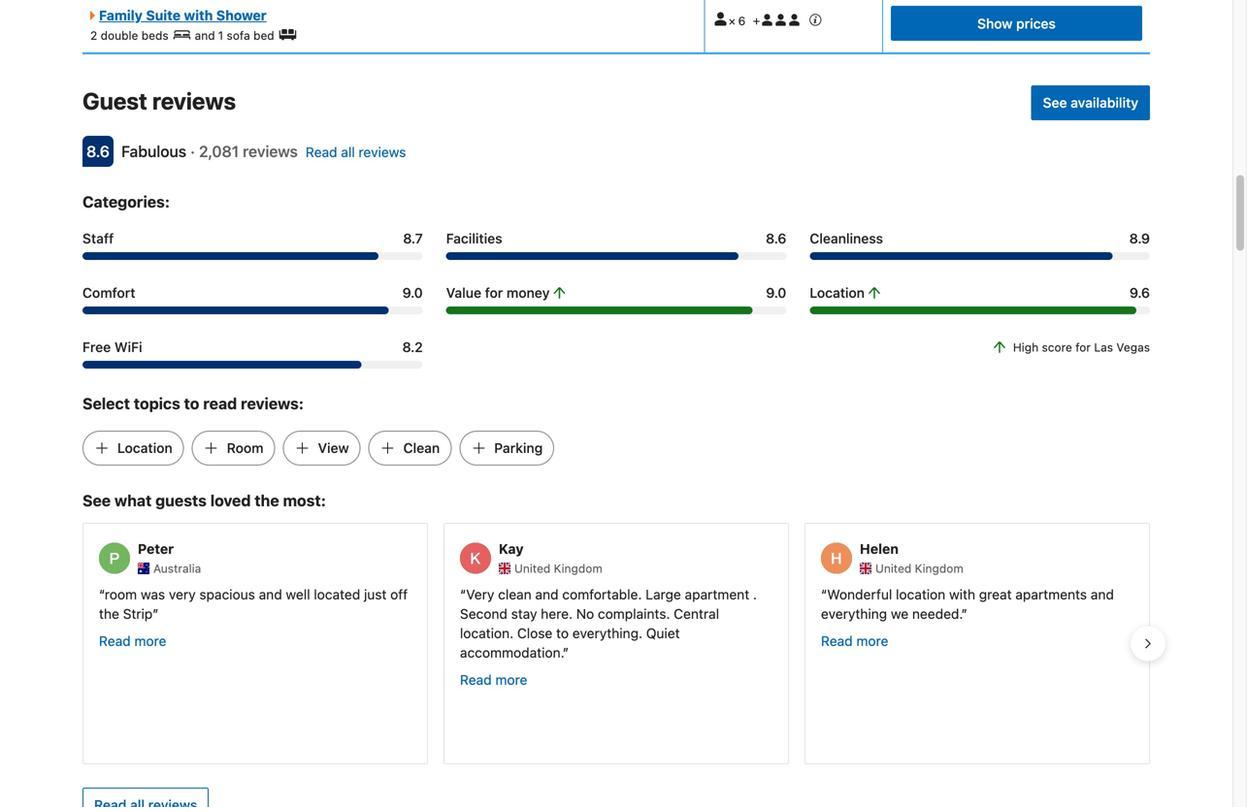 Task type: vqa. For each thing, say whether or not it's contained in the screenshot.


Task type: locate. For each thing, give the bounding box(es) containing it.
0 vertical spatial the
[[255, 492, 279, 510]]

" up everything
[[821, 587, 828, 603]]

for left las
[[1076, 341, 1091, 354]]

read more button down accommodation.
[[460, 671, 528, 690]]

quiet
[[646, 626, 680, 642]]

" for very
[[460, 587, 466, 603]]

0 horizontal spatial kingdom
[[554, 562, 603, 576]]

1 horizontal spatial for
[[1076, 341, 1091, 354]]

apartment
[[685, 587, 750, 603]]

more down accommodation.
[[496, 673, 528, 689]]

and right apartments
[[1091, 587, 1115, 603]]

show
[[978, 16, 1013, 32]]

0 horizontal spatial read more button
[[99, 632, 166, 652]]

0 horizontal spatial "
[[153, 606, 159, 623]]

and inside '" wonderful location with great apartments and everything we needed.'
[[1091, 587, 1115, 603]]

1 horizontal spatial united kingdom
[[876, 562, 964, 576]]

1 9.0 from the left
[[403, 285, 423, 301]]

united for helen
[[876, 562, 912, 576]]

and inside " room was very spacious and well located just off the strip
[[259, 587, 282, 603]]

central
[[674, 606, 720, 623]]

" for and
[[563, 645, 569, 661]]

the right loved on the left bottom of the page
[[255, 492, 279, 510]]

view
[[318, 440, 349, 456]]

0 horizontal spatial see
[[83, 492, 111, 510]]

0 vertical spatial to
[[184, 395, 199, 413]]

× 6
[[729, 14, 745, 28]]

8.6 down guest at the top left
[[86, 142, 110, 161]]

see for see what guests loved the most:
[[83, 492, 111, 510]]

united kingdom up location
[[876, 562, 964, 576]]

reviews up the ·
[[152, 87, 236, 115]]

1 horizontal spatial read more button
[[460, 671, 528, 690]]

united down the helen
[[876, 562, 912, 576]]

kingdom
[[554, 562, 603, 576], [915, 562, 964, 576]]

and
[[195, 29, 215, 42], [259, 587, 282, 603], [535, 587, 559, 603], [1091, 587, 1115, 603]]

2 united kingdom from the left
[[876, 562, 964, 576]]

1 sofa bed
[[218, 29, 274, 42]]

spacious
[[199, 587, 255, 603]]

0 vertical spatial 8.6
[[86, 142, 110, 161]]

8.6 left cleanliness on the right of the page
[[766, 231, 787, 247]]

1 united from the left
[[515, 562, 551, 576]]

read more down everything
[[821, 634, 889, 650]]

family
[[99, 7, 143, 23]]

read
[[203, 395, 237, 413]]

0 vertical spatial see
[[1043, 95, 1068, 111]]

1 horizontal spatial "
[[563, 645, 569, 661]]

read for located
[[99, 634, 131, 650]]

9.6
[[1130, 285, 1151, 301]]

here.
[[541, 606, 573, 623]]

1 horizontal spatial the
[[255, 492, 279, 510]]

sofa
[[227, 29, 250, 42]]

united right united kingdom image
[[515, 562, 551, 576]]

0 horizontal spatial "
[[99, 587, 105, 603]]

with inside '" wonderful location with great apartments and everything we needed.'
[[950, 587, 976, 603]]

2 horizontal spatial reviews
[[359, 144, 406, 160]]

accommodation.
[[460, 645, 563, 661]]

location 9.6 meter
[[810, 307, 1151, 315]]

for
[[485, 285, 503, 301], [1076, 341, 1091, 354]]

to down here. in the left of the page
[[556, 626, 569, 642]]

2
[[90, 29, 97, 42]]

high
[[1014, 341, 1039, 354]]

" for very
[[153, 606, 159, 623]]

0 horizontal spatial united
[[515, 562, 551, 576]]

las
[[1095, 341, 1114, 354]]

united
[[515, 562, 551, 576], [876, 562, 912, 576]]

stay
[[511, 606, 537, 623]]

wonderful
[[828, 587, 893, 603]]

read
[[306, 144, 337, 160], [99, 634, 131, 650], [821, 634, 853, 650], [460, 673, 492, 689]]

read for everything
[[821, 634, 853, 650]]

" down here. in the left of the page
[[563, 645, 569, 661]]

topics
[[134, 395, 180, 413]]

0 horizontal spatial 9.0
[[403, 285, 423, 301]]

read more button down strip
[[99, 632, 166, 652]]

2 horizontal spatial read more
[[821, 634, 889, 650]]

1 vertical spatial to
[[556, 626, 569, 642]]

1 horizontal spatial see
[[1043, 95, 1068, 111]]

staff
[[83, 231, 114, 247]]

united kingdom
[[515, 562, 603, 576], [876, 562, 964, 576]]

and left "1"
[[195, 29, 215, 42]]

complaints.
[[598, 606, 670, 623]]

2 " from the left
[[460, 587, 466, 603]]

9.0 for value for money
[[766, 285, 787, 301]]

value for money 9.0 meter
[[446, 307, 787, 315]]

0 vertical spatial with
[[184, 7, 213, 23]]

0 horizontal spatial more
[[134, 634, 166, 650]]

see
[[1043, 95, 1068, 111], [83, 492, 111, 510]]

select topics to read reviews:
[[83, 395, 304, 413]]

more down strip
[[134, 634, 166, 650]]

0 horizontal spatial united kingdom
[[515, 562, 603, 576]]

1 horizontal spatial 9.0
[[766, 285, 787, 301]]

reviews right all
[[359, 144, 406, 160]]

1 vertical spatial see
[[83, 492, 111, 510]]

location.
[[460, 626, 514, 642]]

money
[[507, 285, 550, 301]]

room
[[105, 587, 137, 603]]

great
[[980, 587, 1012, 603]]

and left well
[[259, 587, 282, 603]]

2 horizontal spatial more
[[857, 634, 889, 650]]

1 united kingdom from the left
[[515, 562, 603, 576]]

read more button for room was very spacious and well located just off the strip
[[99, 632, 166, 652]]

" inside " very clean and comfortable. large apartment . second stay here. no complaints. central location. close to everything. quiet accommodation.
[[460, 587, 466, 603]]

read more
[[99, 634, 166, 650], [821, 634, 889, 650], [460, 673, 528, 689]]

kingdom up the comfortable.
[[554, 562, 603, 576]]

location down topics
[[117, 440, 173, 456]]

" for with
[[962, 606, 968, 623]]

.
[[753, 587, 757, 603]]

8.6
[[86, 142, 110, 161], [766, 231, 787, 247]]

reviews:
[[241, 395, 304, 413]]

read more button for very clean and comfortable. large apartment . second stay here. no complaints. central location. close to everything. quiet accommodation.
[[460, 671, 528, 690]]

kingdom for with
[[915, 562, 964, 576]]

more down everything
[[857, 634, 889, 650]]

1 horizontal spatial "
[[460, 587, 466, 603]]

1 vertical spatial 8.6
[[766, 231, 787, 247]]

read down accommodation.
[[460, 673, 492, 689]]

location
[[896, 587, 946, 603]]

2 kingdom from the left
[[915, 562, 964, 576]]

read more button down everything
[[821, 632, 889, 652]]

2 united from the left
[[876, 562, 912, 576]]

see left availability
[[1043, 95, 1068, 111]]

review categories element
[[83, 190, 170, 214]]

0 horizontal spatial location
[[117, 440, 173, 456]]

australia
[[153, 562, 201, 576]]

kingdom up location
[[915, 562, 964, 576]]

1 horizontal spatial kingdom
[[915, 562, 964, 576]]

1 horizontal spatial with
[[950, 587, 976, 603]]

read more down strip
[[99, 634, 166, 650]]

9.0
[[403, 285, 423, 301], [766, 285, 787, 301]]

" right 'we'
[[962, 606, 968, 623]]

location down cleanliness on the right of the page
[[810, 285, 865, 301]]

" inside '" wonderful location with great apartments and everything we needed.'
[[821, 587, 828, 603]]

read more down accommodation.
[[460, 673, 528, 689]]

kay
[[499, 541, 524, 557]]

" left was
[[99, 587, 105, 603]]

more for " very clean and comfortable. large apartment . second stay here. no complaints. central location. close to everything. quiet accommodation.
[[496, 673, 528, 689]]

" inside " room was very spacious and well located just off the strip
[[99, 587, 105, 603]]

see what guests loved the most:
[[83, 492, 326, 510]]

see inside button
[[1043, 95, 1068, 111]]

" wonderful location with great apartments and everything we needed.
[[821, 587, 1115, 623]]

0 horizontal spatial the
[[99, 606, 119, 623]]

0 horizontal spatial read more
[[99, 634, 166, 650]]

for right value
[[485, 285, 503, 301]]

read down strip
[[99, 634, 131, 650]]

read more for " very clean and comfortable. large apartment . second stay here. no complaints. central location. close to everything. quiet accommodation.
[[460, 673, 528, 689]]

and up here. in the left of the page
[[535, 587, 559, 603]]

2 horizontal spatial "
[[821, 587, 828, 603]]

to inside " very clean and comfortable. large apartment . second stay here. no complaints. central location. close to everything. quiet accommodation.
[[556, 626, 569, 642]]

very
[[466, 587, 495, 603]]

1 horizontal spatial more
[[496, 673, 528, 689]]

8.9
[[1130, 231, 1151, 247]]

1 vertical spatial with
[[950, 587, 976, 603]]

8.7
[[403, 231, 423, 247]]

" down was
[[153, 606, 159, 623]]

comfort 9.0 meter
[[83, 307, 423, 315]]

close
[[517, 626, 553, 642]]

fabulous
[[121, 142, 187, 161]]

the
[[255, 492, 279, 510], [99, 606, 119, 623]]

2 horizontal spatial "
[[962, 606, 968, 623]]

read more button
[[99, 632, 166, 652], [821, 632, 889, 652], [460, 671, 528, 690]]

comfort
[[83, 285, 136, 301]]

1 horizontal spatial read more
[[460, 673, 528, 689]]

1 vertical spatial the
[[99, 606, 119, 623]]

see left what
[[83, 492, 111, 510]]

off
[[390, 587, 408, 603]]

3 " from the left
[[821, 587, 828, 603]]

1 " from the left
[[99, 587, 105, 603]]

more
[[134, 634, 166, 650], [857, 634, 889, 650], [496, 673, 528, 689]]

peter
[[138, 541, 174, 557]]

0 vertical spatial for
[[485, 285, 503, 301]]

1 kingdom from the left
[[554, 562, 603, 576]]

cleanliness 8.9 meter
[[810, 253, 1151, 260]]

with up needed. on the right bottom of page
[[950, 587, 976, 603]]

6 adults, 3 children element
[[713, 6, 823, 28]]

value
[[446, 285, 482, 301]]

"
[[99, 587, 105, 603], [460, 587, 466, 603], [821, 587, 828, 603]]

reviews right 2,081
[[243, 142, 298, 161]]

guests
[[156, 492, 207, 510]]

score
[[1042, 341, 1073, 354]]

united kingdom for and
[[515, 562, 603, 576]]

1 horizontal spatial to
[[556, 626, 569, 642]]

2 horizontal spatial read more button
[[821, 632, 889, 652]]

facilities
[[446, 231, 503, 247]]

with right suite
[[184, 7, 213, 23]]

with
[[184, 7, 213, 23], [950, 587, 976, 603]]

and inside " very clean and comfortable. large apartment . second stay here. no complaints. central location. close to everything. quiet accommodation.
[[535, 587, 559, 603]]

united kingdom up here. in the left of the page
[[515, 562, 603, 576]]

read down everything
[[821, 634, 853, 650]]

rated fabulous element
[[121, 142, 187, 161]]

·
[[190, 142, 195, 161]]

the down room
[[99, 606, 119, 623]]

" up 'second'
[[460, 587, 466, 603]]

1 horizontal spatial united
[[876, 562, 912, 576]]

double
[[101, 29, 138, 42]]

this is a carousel with rotating slides. it displays featured reviews of the property. use next and previous buttons to navigate. region
[[67, 515, 1166, 773]]

0 vertical spatial location
[[810, 285, 865, 301]]

0 horizontal spatial to
[[184, 395, 199, 413]]

0 horizontal spatial 8.6
[[86, 142, 110, 161]]

2 9.0 from the left
[[766, 285, 787, 301]]

read for .
[[460, 673, 492, 689]]

located
[[314, 587, 360, 603]]

location
[[810, 285, 865, 301], [117, 440, 173, 456]]

all
[[341, 144, 355, 160]]

see availability button
[[1032, 86, 1151, 120]]

more for " wonderful location with great apartments and everything we needed.
[[857, 634, 889, 650]]

to left read
[[184, 395, 199, 413]]



Task type: describe. For each thing, give the bounding box(es) containing it.
united kingdom image
[[860, 563, 872, 575]]

united kingdom image
[[499, 563, 511, 575]]

united kingdom for with
[[876, 562, 964, 576]]

wifi
[[114, 339, 142, 355]]

" very clean and comfortable. large apartment . second stay here. no complaints. central location. close to everything. quiet accommodation.
[[460, 587, 757, 661]]

fabulous · 2,081 reviews
[[121, 142, 298, 161]]

show prices button
[[891, 6, 1143, 41]]

what
[[114, 492, 152, 510]]

1 horizontal spatial 8.6
[[766, 231, 787, 247]]

bed
[[253, 29, 274, 42]]

more for " room was very spacious and well located just off the strip
[[134, 634, 166, 650]]

family suite with shower
[[99, 7, 267, 23]]

shower
[[216, 7, 267, 23]]

" for room
[[99, 587, 105, 603]]

0 horizontal spatial reviews
[[152, 87, 236, 115]]

read more button for wonderful location with great apartments and everything we needed.
[[821, 632, 889, 652]]

facilities 8.6 meter
[[446, 253, 787, 260]]

needed.
[[913, 606, 962, 623]]

1 vertical spatial for
[[1076, 341, 1091, 354]]

large
[[646, 587, 681, 603]]

see availability
[[1043, 95, 1139, 111]]

guest
[[83, 87, 147, 115]]

scored 8.6 element
[[83, 136, 114, 167]]

most:
[[283, 492, 326, 510]]

everything.
[[573, 626, 643, 642]]

8.2
[[403, 339, 423, 355]]

2,081
[[199, 142, 239, 161]]

6
[[739, 14, 745, 28]]

helen
[[860, 541, 899, 557]]

+
[[753, 13, 761, 27]]

was
[[141, 587, 165, 603]]

" for wonderful
[[821, 587, 828, 603]]

0 horizontal spatial with
[[184, 7, 213, 23]]

strip
[[123, 606, 153, 623]]

australia image
[[138, 563, 150, 575]]

loved
[[210, 492, 251, 510]]

kingdom for and
[[554, 562, 603, 576]]

read more for " wonderful location with great apartments and everything we needed.
[[821, 634, 889, 650]]

1 vertical spatial location
[[117, 440, 173, 456]]

1 horizontal spatial location
[[810, 285, 865, 301]]

everything
[[821, 606, 888, 623]]

" room was very spacious and well located just off the strip
[[99, 587, 408, 623]]

clean
[[498, 587, 532, 603]]

the inside " room was very spacious and well located just off the strip
[[99, 606, 119, 623]]

9.0 for comfort
[[403, 285, 423, 301]]

no
[[577, 606, 594, 623]]

free wifi 8.2 meter
[[83, 361, 423, 369]]

united for kay
[[515, 562, 551, 576]]

cleanliness
[[810, 231, 884, 247]]

parking
[[494, 440, 543, 456]]

room
[[227, 440, 264, 456]]

free wifi
[[83, 339, 142, 355]]

1 horizontal spatial reviews
[[243, 142, 298, 161]]

we
[[891, 606, 909, 623]]

apartments
[[1016, 587, 1088, 603]]

0 horizontal spatial for
[[485, 285, 503, 301]]

see for see availability
[[1043, 95, 1068, 111]]

read more for " room was very spacious and well located just off the strip
[[99, 634, 166, 650]]

staff 8.7 meter
[[83, 253, 423, 260]]

1
[[218, 29, 223, 42]]

read left all
[[306, 144, 337, 160]]

very
[[169, 587, 196, 603]]

clean
[[404, 440, 440, 456]]

free
[[83, 339, 111, 355]]

high score for las vegas
[[1014, 341, 1151, 354]]

guest reviews element
[[83, 86, 1024, 117]]

categories:
[[83, 193, 170, 211]]

suite
[[146, 7, 181, 23]]

availability
[[1071, 95, 1139, 111]]

guest reviews
[[83, 87, 236, 115]]

vegas
[[1117, 341, 1151, 354]]

select
[[83, 395, 130, 413]]

family suite with shower link
[[90, 7, 267, 23]]

value for money
[[446, 285, 550, 301]]

comfortable.
[[563, 587, 642, 603]]

beds
[[141, 29, 169, 42]]

show prices
[[978, 16, 1056, 32]]

2 double beds
[[90, 29, 169, 42]]

well
[[286, 587, 310, 603]]

×
[[729, 14, 736, 28]]

just
[[364, 587, 387, 603]]

read all reviews
[[306, 144, 406, 160]]



